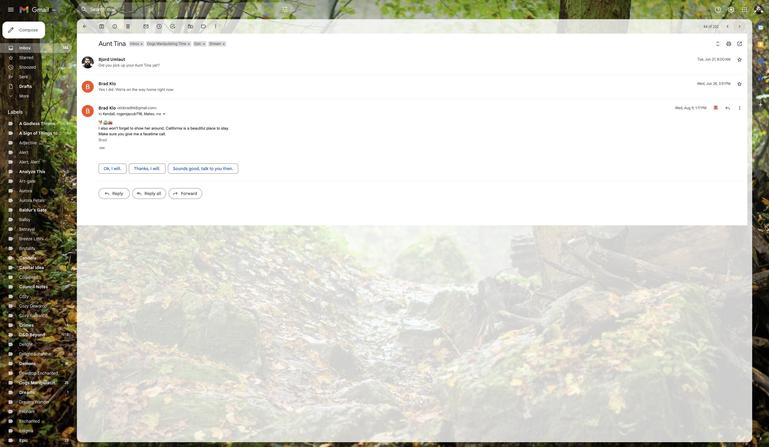 Task type: vqa. For each thing, say whether or not it's contained in the screenshot.


Task type: locate. For each thing, give the bounding box(es) containing it.
brad up yes
[[99, 81, 108, 87]]

snoozed
[[19, 65, 36, 70]]

0 horizontal spatial inbox
[[19, 45, 31, 51]]

0 vertical spatial wed,
[[697, 81, 706, 86]]

reply
[[112, 191, 123, 197], [145, 191, 156, 197]]

beyond
[[30, 333, 45, 338]]

3 cozy from the top
[[19, 313, 29, 319]]

i
[[106, 87, 107, 92], [99, 126, 100, 131], [111, 166, 113, 172], [151, 166, 152, 172]]

Not starred checkbox
[[737, 56, 743, 63], [737, 81, 743, 87]]

1 delight from the top
[[19, 342, 33, 348]]

delight for the delight link
[[19, 342, 33, 348]]

0 vertical spatial enchanted
[[38, 371, 58, 377]]

dogs inside 'button'
[[147, 41, 156, 46]]

jun inside cell
[[706, 81, 712, 86]]

tina inside list
[[144, 63, 151, 68]]

3:51 pm
[[719, 81, 731, 86]]

i inside i also won't forget to show her around, california is a beautiful place to stay. make sure you give me a facetime call. brad
[[99, 126, 100, 131]]

0 vertical spatial alert
[[19, 150, 28, 155]]

2 klo from the top
[[109, 105, 116, 111]]

alert, alert
[[19, 160, 40, 165]]

i for yes
[[106, 87, 107, 92]]

1 cozy from the top
[[19, 294, 29, 300]]

1 vertical spatial enchanted
[[19, 419, 40, 425]]

1 down 4 on the top of page
[[67, 131, 69, 136]]

cozy up the crimes
[[19, 313, 29, 319]]

brad for brad klo < klobrad84@gmail.com >
[[99, 105, 108, 111]]

1 horizontal spatial of
[[709, 24, 712, 29]]

tue, jun 27, 8:00 am cell
[[698, 56, 731, 63]]

collapse link
[[19, 275, 36, 280]]

jun left 28,
[[706, 81, 712, 86]]

aug
[[684, 106, 691, 110]]

main menu image
[[7, 6, 14, 13]]

1 vertical spatial manipulating
[[31, 381, 58, 386]]

dogs manipulating time inside 'button'
[[147, 41, 186, 46]]

2 delight from the top
[[19, 352, 33, 357]]

we're
[[116, 87, 126, 92]]

labels heading
[[8, 109, 64, 115]]

enchanted up dogs manipulating time "link" at the left of the page
[[38, 371, 58, 377]]

forget
[[119, 126, 129, 131]]

betrayal link
[[19, 227, 35, 232]]

candela
[[19, 256, 36, 261]]

brad up kendall
[[99, 105, 108, 111]]

wed, jun 28, 3:51 pm cell
[[697, 81, 731, 87]]

2 reply from the left
[[145, 191, 156, 197]]

tina left 'yet?'
[[144, 63, 151, 68]]

1 horizontal spatial dogs
[[147, 41, 156, 46]]

time inside "dogs manipulating time" 'button'
[[178, 41, 186, 46]]

1 horizontal spatial aunt
[[135, 63, 143, 68]]

0 vertical spatial jun
[[705, 57, 711, 62]]

home
[[147, 87, 156, 92]]

you left then.
[[215, 166, 222, 172]]

dogs manipulating time link
[[19, 381, 68, 386]]

wander
[[35, 400, 50, 405]]

2 a from the top
[[19, 131, 22, 136]]

1 right this
[[67, 169, 69, 174]]

list
[[77, 50, 743, 204]]

0 horizontal spatial dogs manipulating time
[[19, 381, 68, 386]]

move to image
[[188, 23, 194, 29]]

yes
[[99, 87, 105, 92]]

analyze this
[[19, 169, 45, 175]]

add to tasks image
[[169, 23, 176, 29]]

4 1 from the top
[[67, 266, 69, 270]]

dogs up dreams
[[19, 381, 30, 386]]

1 horizontal spatial alert
[[30, 160, 40, 165]]

adjective
[[19, 140, 37, 146]]

0 vertical spatial a
[[19, 121, 22, 127]]

2 vertical spatial brad
[[99, 138, 107, 142]]

1 horizontal spatial inbox
[[130, 41, 139, 46]]

crimes
[[19, 323, 34, 328]]

3 1 from the top
[[67, 208, 69, 212]]

dogs manipulating time down add to tasks image
[[147, 41, 186, 46]]

capital idea
[[19, 265, 44, 271]]

2 aurora from the top
[[19, 198, 32, 203]]

222
[[713, 24, 719, 29]]

cozy dewdrop
[[19, 304, 47, 309]]

dogs manipulating time for dogs manipulating time "link" at the left of the page
[[19, 381, 68, 386]]

not starred checkbox right the 8:00 am
[[737, 56, 743, 63]]

1 vertical spatial delight
[[19, 352, 33, 357]]

dogs
[[147, 41, 156, 46], [19, 381, 30, 386]]

d&d beyond
[[19, 333, 45, 338]]

wed, aug 9, 1:17 pm cell
[[675, 105, 707, 111]]

delight down the delight link
[[19, 352, 33, 357]]

manipulating down add to tasks image
[[157, 41, 178, 46]]

21
[[65, 256, 69, 261], [65, 285, 69, 289]]

1 horizontal spatial you
[[118, 132, 124, 136]]

0 vertical spatial not starred checkbox
[[737, 56, 743, 63]]

1 horizontal spatial tina
[[144, 63, 151, 68]]

dogs manipulating time down dewdrop enchanted
[[19, 381, 68, 386]]

brutality link
[[19, 246, 35, 252]]

inbox inside button
[[130, 41, 139, 46]]

2 brad from the top
[[99, 105, 108, 111]]

21 for council notes
[[65, 285, 69, 289]]

2 not starred checkbox from the top
[[737, 81, 743, 87]]

dewdrop up radiance
[[30, 304, 47, 309]]

1 for a sign of things to come
[[67, 131, 69, 136]]

back to inbox image
[[82, 23, 88, 29]]

me left 'show details' icon
[[156, 112, 161, 116]]

way
[[139, 87, 146, 92]]

0 vertical spatial tina
[[114, 40, 126, 48]]

, down brad klo cell
[[115, 112, 116, 116]]

dogs manipulating time for "dogs manipulating time" 'button'
[[147, 41, 186, 46]]

dewdrop down demons
[[19, 371, 36, 377]]

5 1 from the top
[[67, 391, 69, 395]]

tina left the inbox button
[[114, 40, 126, 48]]

klo left <
[[109, 105, 116, 111]]

1 horizontal spatial will.
[[153, 166, 160, 172]]

not starred checkbox right 3:51 pm
[[737, 81, 743, 87]]

dogs manipulating time inside labels navigation
[[19, 381, 68, 386]]

1 vertical spatial dogs
[[19, 381, 30, 386]]

1 right idea
[[67, 266, 69, 270]]

1 21 from the top
[[65, 256, 69, 261]]

reply for reply
[[112, 191, 123, 197]]

0 horizontal spatial a
[[140, 132, 142, 136]]

1 vertical spatial a
[[19, 131, 22, 136]]

ballsy link
[[19, 217, 30, 223]]

1 will. from the left
[[114, 166, 121, 172]]

a down show
[[140, 132, 142, 136]]

1 vertical spatial tina
[[144, 63, 151, 68]]

alert up alert,
[[19, 150, 28, 155]]

2 horizontal spatial you
[[215, 166, 222, 172]]

reply down ok, i will. button
[[112, 191, 123, 197]]

not starred checkbox for brad klo
[[737, 81, 743, 87]]

28,
[[713, 81, 718, 86]]

klo
[[109, 81, 116, 87], [109, 105, 116, 111]]

1 vertical spatial epic
[[19, 438, 28, 444]]

alert up analyze this link
[[30, 160, 40, 165]]

epic inside button
[[194, 41, 201, 46]]

time left epic button
[[178, 41, 186, 46]]

red-bang checkbox
[[713, 105, 719, 111]]

gate
[[37, 208, 47, 213]]

2 cozy from the top
[[19, 304, 29, 309]]

1 vertical spatial you
[[118, 132, 124, 136]]

0 horizontal spatial will.
[[114, 166, 121, 172]]

0 vertical spatial manipulating
[[157, 41, 178, 46]]

aunt up "bjord"
[[99, 40, 113, 48]]

🐕 image
[[99, 120, 103, 125]]

i inside button
[[111, 166, 113, 172]]

1 , from the left
[[115, 112, 116, 116]]

1 down 25
[[67, 391, 69, 395]]

i right thanks,
[[151, 166, 152, 172]]

of right the sign
[[33, 131, 37, 136]]

jun inside cell
[[705, 57, 711, 62]]

1 right gate
[[67, 208, 69, 212]]

44
[[704, 24, 708, 29]]

candela link
[[19, 256, 36, 261]]

None search field
[[77, 2, 293, 17]]

0 horizontal spatial epic
[[19, 438, 28, 444]]

alert,
[[19, 160, 30, 165]]

sign
[[23, 131, 32, 136]]

d&d
[[19, 333, 29, 338]]

1 horizontal spatial wed,
[[697, 81, 706, 86]]

1 vertical spatial alert
[[30, 160, 40, 165]]

settings image
[[728, 6, 735, 13]]

cozy down cozy link
[[19, 304, 29, 309]]

brad down make
[[99, 138, 107, 142]]

0 vertical spatial klo
[[109, 81, 116, 87]]

you inside i also won't forget to show her around, california is a beautiful place to stay. make sure you give me a facetime call. brad
[[118, 132, 124, 136]]

0 horizontal spatial me
[[134, 132, 139, 136]]

1 for baldur's gate
[[67, 208, 69, 212]]

aurora petals
[[19, 198, 45, 203]]

dogs inside labels navigation
[[19, 381, 30, 386]]

cozy
[[19, 294, 29, 300], [19, 304, 29, 309], [19, 313, 29, 319]]

to left come
[[53, 131, 57, 136]]

0 vertical spatial of
[[709, 24, 712, 29]]

1 vertical spatial jun
[[706, 81, 712, 86]]

1 1 from the top
[[67, 131, 69, 136]]

capital idea link
[[19, 265, 44, 271]]

delight sunshine
[[19, 352, 51, 357]]

, left mateo
[[142, 112, 143, 116]]

cozy radiance
[[19, 313, 47, 319]]

time down 18 at the left of page
[[58, 381, 68, 386]]

sounds good, talk to you then.
[[173, 166, 233, 172]]

jun
[[705, 57, 711, 62], [706, 81, 712, 86]]

to left stay.
[[217, 126, 220, 131]]

0 vertical spatial a
[[187, 126, 189, 131]]

bjord umlaut
[[99, 57, 125, 62]]

0 vertical spatial epic
[[194, 41, 201, 46]]

i left also
[[99, 126, 100, 131]]

1 vertical spatial klo
[[109, 105, 116, 111]]

i right ok,
[[111, 166, 113, 172]]

manipulating for dogs manipulating time "link" at the left of the page
[[31, 381, 58, 386]]

time
[[178, 41, 186, 46], [58, 381, 68, 386]]

of right 44
[[709, 24, 712, 29]]

1 not starred checkbox from the top
[[737, 56, 743, 63]]

to left kendall
[[99, 112, 102, 116]]

gmail image
[[19, 4, 52, 16]]

1 klo from the top
[[109, 81, 116, 87]]

mateo
[[144, 112, 154, 116]]

jun for klo
[[706, 81, 712, 86]]

2 21 from the top
[[65, 285, 69, 289]]

wed, for wed, jun 28, 3:51 pm
[[697, 81, 706, 86]]

epic left the stream button
[[194, 41, 201, 46]]

will.
[[114, 166, 121, 172], [153, 166, 160, 172]]

2 horizontal spatial ,
[[154, 112, 155, 116]]

aurora down art-gate link
[[19, 188, 32, 194]]

0 horizontal spatial manipulating
[[31, 381, 58, 386]]

alert link
[[19, 150, 28, 155]]

dogs for dogs manipulating time "link" at the left of the page
[[19, 381, 30, 386]]

brad klo
[[99, 81, 116, 87]]

did you pick up your aunt tina yet?
[[99, 63, 160, 68]]

aunt right your on the top of the page
[[135, 63, 143, 68]]

to
[[99, 112, 102, 116], [130, 126, 133, 131], [217, 126, 220, 131], [53, 131, 57, 136], [210, 166, 214, 172]]

manipulating inside labels navigation
[[31, 381, 58, 386]]

a for a godless throne
[[19, 121, 22, 127]]

red bang image
[[713, 105, 719, 111]]

27,
[[712, 57, 716, 62]]

0 vertical spatial me
[[156, 112, 161, 116]]

0 vertical spatial time
[[178, 41, 186, 46]]

inbox for the inbox link
[[19, 45, 31, 51]]

0 vertical spatial aurora
[[19, 188, 32, 194]]

inbox up starred
[[19, 45, 31, 51]]

dewdrop enchanted link
[[19, 371, 58, 377]]

inbox inside labels navigation
[[19, 45, 31, 51]]

0 vertical spatial brad
[[99, 81, 108, 87]]

you down the forget
[[118, 132, 124, 136]]

1 brad from the top
[[99, 81, 108, 87]]

council notes
[[19, 285, 48, 290]]

archive image
[[99, 23, 105, 29]]

1 horizontal spatial manipulating
[[157, 41, 178, 46]]

labels image
[[201, 23, 207, 29]]

not starred image
[[737, 81, 743, 87]]

0 horizontal spatial reply
[[112, 191, 123, 197]]

🚘 image
[[108, 120, 113, 125]]

will. inside button
[[114, 166, 121, 172]]

1 vertical spatial time
[[58, 381, 68, 386]]

i inside button
[[151, 166, 152, 172]]

to right the talk
[[210, 166, 214, 172]]

i for thanks,
[[151, 166, 152, 172]]

you down bjord umlaut
[[106, 63, 112, 68]]

jun left the 27,
[[705, 57, 711, 62]]

dogs right the inbox button
[[147, 41, 156, 46]]

a right is
[[187, 126, 189, 131]]

of
[[709, 24, 712, 29], [33, 131, 37, 136]]

1 vertical spatial me
[[134, 132, 139, 136]]

1 vertical spatial aunt
[[135, 63, 143, 68]]

0 horizontal spatial wed,
[[675, 106, 684, 110]]

will. inside button
[[153, 166, 160, 172]]

1 aurora from the top
[[19, 188, 32, 194]]

0 vertical spatial you
[[106, 63, 112, 68]]

facetime call.
[[143, 132, 166, 136]]

tina
[[114, 40, 126, 48], [144, 63, 151, 68]]

0 horizontal spatial ,
[[115, 112, 116, 116]]

0 horizontal spatial dogs
[[19, 381, 30, 386]]

1
[[67, 131, 69, 136], [67, 169, 69, 174], [67, 208, 69, 212], [67, 266, 69, 270], [67, 391, 69, 395]]

enchanted down enchant
[[19, 419, 40, 425]]

a godless throne link
[[19, 121, 55, 127]]

0 vertical spatial delight
[[19, 342, 33, 348]]

0 vertical spatial dogs manipulating time
[[147, 41, 186, 46]]

delight down d&d in the left bottom of the page
[[19, 342, 33, 348]]

bjord
[[99, 57, 109, 62]]

1 horizontal spatial ,
[[142, 112, 143, 116]]

more image
[[213, 23, 219, 29]]

also
[[101, 126, 108, 131]]

inbox down delete icon
[[130, 41, 139, 46]]

cozy for cozy dewdrop
[[19, 304, 29, 309]]

1 reply from the left
[[112, 191, 123, 197]]

0 vertical spatial cozy
[[19, 294, 29, 300]]

reply left all
[[145, 191, 156, 197]]

epic inside labels navigation
[[19, 438, 28, 444]]

tue, jun 27, 8:00 am
[[698, 57, 731, 62]]

i for ok,
[[111, 166, 113, 172]]

tab list
[[752, 19, 769, 426]]

show trimmed content image
[[99, 147, 106, 150]]

dreams
[[19, 390, 35, 396]]

0 vertical spatial dogs
[[147, 41, 156, 46]]

a
[[19, 121, 22, 127], [19, 131, 22, 136]]

wed, left 28,
[[697, 81, 706, 86]]

klo up did.
[[109, 81, 116, 87]]

show details image
[[162, 112, 166, 116]]

a left godless
[[19, 121, 22, 127]]

epic for epic button
[[194, 41, 201, 46]]

1 horizontal spatial a
[[187, 126, 189, 131]]

will. right thanks,
[[153, 166, 160, 172]]

manipulating down dewdrop enchanted
[[31, 381, 58, 386]]

, down >
[[154, 112, 155, 116]]

a left the sign
[[19, 131, 22, 136]]

will. right ok,
[[114, 166, 121, 172]]

breeze
[[19, 237, 32, 242]]

1 vertical spatial 21
[[65, 285, 69, 289]]

1 vertical spatial brad
[[99, 105, 108, 111]]

i left did.
[[106, 87, 107, 92]]

manipulating inside 'button'
[[157, 41, 178, 46]]

ok, i will. button
[[99, 164, 126, 174]]

1 vertical spatial cozy
[[19, 304, 29, 309]]

wed, left the aug
[[675, 106, 684, 110]]

2 1 from the top
[[67, 169, 69, 174]]

1 horizontal spatial time
[[178, 41, 186, 46]]

a for a sign of things to come
[[19, 131, 22, 136]]

beautiful place
[[191, 126, 216, 131]]

0 horizontal spatial of
[[33, 131, 37, 136]]

analyze
[[19, 169, 36, 175]]

0 horizontal spatial time
[[58, 381, 68, 386]]

1 vertical spatial of
[[33, 131, 37, 136]]

epic down the enigma
[[19, 438, 28, 444]]

alert
[[19, 150, 28, 155], [30, 160, 40, 165]]

labels navigation
[[0, 19, 77, 448]]

1 vertical spatial wed,
[[675, 106, 684, 110]]

0 horizontal spatial aunt
[[99, 40, 113, 48]]

cozy for cozy link
[[19, 294, 29, 300]]

time inside labels navigation
[[58, 381, 68, 386]]

demons link
[[19, 362, 36, 367]]

now.
[[166, 87, 174, 92]]

aurora for aurora link
[[19, 188, 32, 194]]

1 vertical spatial not starred checkbox
[[737, 81, 743, 87]]

1 vertical spatial aurora
[[19, 198, 32, 203]]

2 will. from the left
[[153, 166, 160, 172]]

1 a from the top
[[19, 121, 22, 127]]

8:00 am
[[717, 57, 731, 62]]

delete image
[[125, 23, 131, 29]]

rogersjacob798
[[117, 112, 142, 116]]

dewdrop
[[30, 304, 47, 309], [19, 371, 36, 377]]

cozy down council at the left
[[19, 294, 29, 300]]

california
[[166, 126, 182, 131]]

1 horizontal spatial dogs manipulating time
[[147, 41, 186, 46]]

1 horizontal spatial epic
[[194, 41, 201, 46]]

1 horizontal spatial reply
[[145, 191, 156, 197]]

0 vertical spatial 21
[[65, 256, 69, 261]]

Search mail text field
[[90, 7, 264, 13]]

1 for analyze this
[[67, 169, 69, 174]]

aurora down aurora link
[[19, 198, 32, 203]]

3 brad from the top
[[99, 138, 107, 142]]

1 vertical spatial dewdrop
[[19, 371, 36, 377]]

2 vertical spatial cozy
[[19, 313, 29, 319]]

art-gate link
[[19, 179, 36, 184]]

1 vertical spatial dogs manipulating time
[[19, 381, 68, 386]]

jun for umlaut
[[705, 57, 711, 62]]

enchanted
[[38, 371, 58, 377], [19, 419, 40, 425]]

you inside button
[[215, 166, 222, 172]]

2 vertical spatial you
[[215, 166, 222, 172]]

me down show
[[134, 132, 139, 136]]



Task type: describe. For each thing, give the bounding box(es) containing it.
aurora link
[[19, 188, 32, 194]]

delight sunshine link
[[19, 352, 51, 357]]

brutality
[[19, 246, 35, 252]]

aurora for aurora petals
[[19, 198, 32, 203]]

sounds good, talk to you then. button
[[168, 164, 238, 174]]

epic link
[[19, 438, 28, 444]]

won't
[[109, 126, 118, 131]]

ballsy
[[19, 217, 30, 223]]

1 vertical spatial a
[[140, 132, 142, 136]]

thanks,
[[134, 166, 149, 172]]

inbox button
[[129, 41, 140, 47]]

delight link
[[19, 342, 33, 348]]

sent link
[[19, 74, 28, 80]]

me inside i also won't forget to show her around, california is a beautiful place to stay. make sure you give me a facetime call. brad
[[134, 132, 139, 136]]

capital
[[19, 265, 34, 271]]

talk
[[201, 166, 209, 172]]

1:17 pm
[[696, 106, 707, 110]]

sunshine
[[34, 352, 51, 357]]

compose
[[19, 27, 38, 33]]

up
[[121, 63, 125, 68]]

show
[[134, 126, 144, 131]]

21 for candela
[[65, 256, 69, 261]]

inbox for the inbox button
[[130, 41, 139, 46]]

delight for delight sunshine
[[19, 352, 33, 357]]

14
[[65, 323, 69, 328]]

come
[[58, 131, 70, 136]]

4
[[66, 121, 69, 126]]

>
[[155, 106, 157, 110]]

forward link
[[169, 188, 202, 199]]

time for "dogs manipulating time" 'button'
[[178, 41, 186, 46]]

dreams link
[[19, 390, 35, 396]]

2 , from the left
[[142, 112, 143, 116]]

dogs for "dogs manipulating time" 'button'
[[147, 41, 156, 46]]

enigma
[[19, 429, 33, 434]]

list containing bjord umlaut
[[77, 50, 743, 204]]

will. for thanks, i will.
[[153, 166, 160, 172]]

throne
[[41, 121, 55, 127]]

aurora petals link
[[19, 198, 45, 203]]

aunt inside list
[[135, 63, 143, 68]]

gate
[[27, 179, 36, 184]]

the
[[132, 87, 138, 92]]

to inside labels navigation
[[53, 131, 57, 136]]

will. for ok, i will.
[[114, 166, 121, 172]]

klo for brad klo < klobrad84@gmail.com >
[[109, 105, 116, 111]]

good,
[[189, 166, 200, 172]]

sounds
[[173, 166, 188, 172]]

baldur's gate link
[[19, 208, 47, 213]]

right
[[158, 87, 165, 92]]

enchanted link
[[19, 419, 40, 425]]

godless
[[23, 121, 40, 127]]

cozy link
[[19, 294, 29, 300]]

sent
[[19, 74, 28, 80]]

0 vertical spatial aunt
[[99, 40, 113, 48]]

to inside button
[[210, 166, 214, 172]]

0 horizontal spatial you
[[106, 63, 112, 68]]

mark as unread image
[[143, 23, 149, 29]]

wed, for wed, aug 9, 1:17 pm
[[675, 106, 684, 110]]

radiance
[[30, 313, 47, 319]]

support image
[[715, 6, 722, 13]]

0 horizontal spatial alert
[[19, 150, 28, 155]]

to kendall , rogersjacob798 , mateo , me
[[99, 112, 161, 116]]

wed, jun 28, 3:51 pm
[[697, 81, 731, 86]]

your
[[126, 63, 134, 68]]

a sign of things to come
[[19, 131, 70, 136]]

art-gate
[[19, 179, 36, 184]]

9,
[[692, 106, 695, 110]]

make
[[99, 132, 108, 136]]

ok, i will.
[[104, 166, 121, 172]]

enigma link
[[19, 429, 33, 434]]

pick
[[113, 63, 120, 68]]

betrayal
[[19, 227, 35, 232]]

newer image
[[725, 23, 731, 29]]

to up give
[[130, 126, 133, 131]]

manipulating for "dogs manipulating time" 'button'
[[157, 41, 178, 46]]

brad for brad klo
[[99, 81, 108, 87]]

klo for brad klo
[[109, 81, 116, 87]]

brad klo cell
[[99, 105, 157, 111]]

dewdrop enchanted
[[19, 371, 58, 377]]

cozy for cozy radiance
[[19, 313, 29, 319]]

time for dogs manipulating time "link" at the left of the page
[[58, 381, 68, 386]]

0 horizontal spatial tina
[[114, 40, 126, 48]]

enchant link
[[19, 410, 35, 415]]

not starred image
[[737, 56, 743, 63]]

sure
[[109, 132, 117, 136]]

epic for epic link
[[19, 438, 28, 444]]

<
[[117, 106, 119, 110]]

1 for capital idea
[[67, 266, 69, 270]]

all
[[157, 191, 161, 197]]

dreamy wander
[[19, 400, 50, 405]]

23
[[65, 439, 69, 443]]

reply link
[[99, 188, 130, 199]]

did.
[[108, 87, 115, 92]]

report spam image
[[112, 23, 118, 29]]

tue,
[[698, 57, 705, 62]]

council notes link
[[19, 285, 48, 290]]

18
[[65, 362, 69, 366]]

yet?
[[152, 63, 160, 68]]

6
[[66, 84, 69, 89]]

reply for reply all
[[145, 191, 156, 197]]

not starred checkbox for bjord umlaut
[[737, 56, 743, 63]]

0 vertical spatial dewdrop
[[30, 304, 47, 309]]

snooze image
[[156, 23, 162, 29]]

baldur's gate
[[19, 208, 47, 213]]

advanced search options image
[[279, 3, 291, 15]]

3 , from the left
[[154, 112, 155, 116]]

25
[[65, 381, 69, 386]]

search mail image
[[79, 4, 90, 15]]

kendall
[[103, 112, 115, 116]]

art-
[[19, 179, 27, 184]]

44 of 222
[[704, 24, 719, 29]]

1 for dreams
[[67, 391, 69, 395]]

reply all
[[145, 191, 161, 197]]

stay.
[[221, 126, 229, 131]]

things
[[38, 131, 52, 136]]

demons
[[19, 362, 36, 367]]

breeze lush
[[19, 237, 43, 242]]

her
[[145, 126, 150, 131]]

1 horizontal spatial me
[[156, 112, 161, 116]]

🛣 image
[[103, 120, 108, 125]]

dreamy
[[19, 400, 34, 405]]

brad inside i also won't forget to show her around, california is a beautiful place to stay. make sure you give me a facetime call. brad
[[99, 138, 107, 142]]

of inside labels navigation
[[33, 131, 37, 136]]

drafts link
[[19, 84, 32, 89]]

inbox link
[[19, 45, 31, 51]]

idea
[[35, 265, 44, 271]]

starred link
[[19, 55, 33, 60]]

breeze lush link
[[19, 237, 43, 242]]



